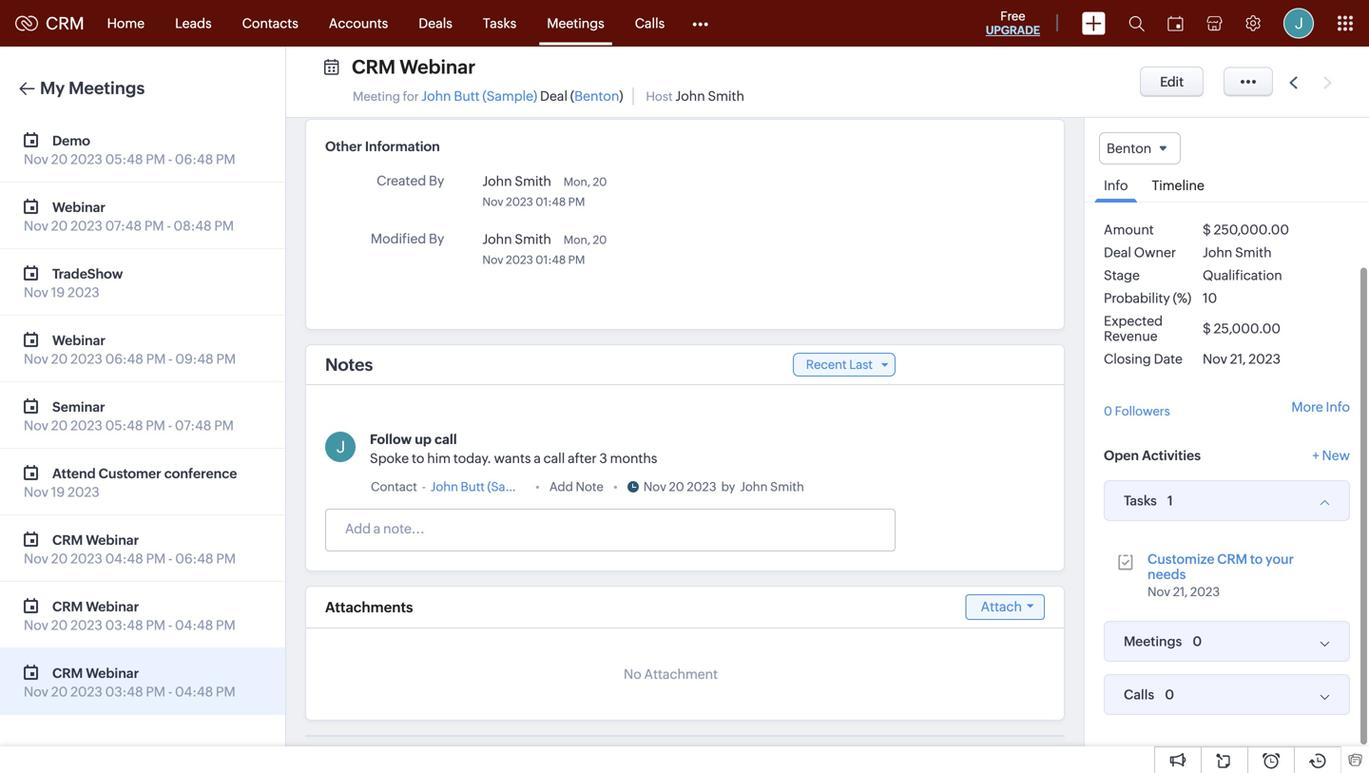 Task type: vqa. For each thing, say whether or not it's contained in the screenshot.


Task type: locate. For each thing, give the bounding box(es) containing it.
0 horizontal spatial •
[[535, 480, 540, 494]]

06:48 up seminar nov 20 2023 05:48 pm - 07:48 pm
[[105, 351, 143, 367]]

expected
[[1104, 314, 1163, 329]]

by for modified by
[[429, 231, 444, 246]]

1 horizontal spatial tasks
[[1124, 493, 1157, 509]]

0 vertical spatial mon,
[[564, 175, 591, 188]]

• left add
[[535, 480, 540, 494]]

1 vertical spatial call
[[544, 451, 565, 466]]

crm inside customize crm to your needs nov 21, 2023
[[1218, 552, 1248, 567]]

john smith for created by
[[482, 174, 551, 189]]

john down meeting for john butt (sample) deal ( benton )
[[482, 174, 512, 189]]

2 vertical spatial meetings
[[1124, 634, 1182, 649]]

1 01:48 from the top
[[536, 195, 566, 208]]

deal up stage
[[1104, 245, 1132, 260]]

meetings right the my
[[69, 78, 145, 98]]

1 vertical spatial 07:48
[[175, 418, 211, 433]]

accounts link
[[314, 0, 404, 46]]

info down 'benton' field
[[1104, 178, 1128, 193]]

benton up info link
[[1107, 141, 1152, 156]]

04:48 inside the crm webinar nov 20 2023 04:48 pm - 06:48 pm
[[105, 551, 143, 566]]

deals link
[[404, 0, 468, 46]]

05:48
[[105, 152, 143, 167], [105, 418, 143, 433]]

john butt (sample) link right for on the top of page
[[422, 88, 537, 104]]

2 19 from the top
[[51, 485, 65, 500]]

05:48 up webinar nov 20 2023 07:48 pm - 08:48 pm
[[105, 152, 143, 167]]

19 down tradeshow on the top of page
[[51, 285, 65, 300]]

seminar nov 20 2023 05:48 pm - 07:48 pm
[[24, 399, 234, 433]]

followers
[[1115, 404, 1170, 419]]

08:48
[[174, 218, 212, 233]]

2 mon, from the top
[[564, 233, 591, 246]]

meeting for john butt (sample) deal ( benton )
[[353, 88, 623, 104]]

months
[[610, 451, 658, 466]]

2023 inside tradeshow nov 19 2023
[[68, 285, 100, 300]]

info inside info link
[[1104, 178, 1128, 193]]

deal owner
[[1104, 245, 1176, 260]]

1 $ from the top
[[1203, 222, 1211, 237]]

information
[[365, 139, 440, 154]]

to
[[412, 451, 424, 466], [1250, 552, 1263, 567]]

0 horizontal spatial 0
[[1104, 404, 1113, 419]]

after
[[568, 451, 597, 466]]

tasks left 1
[[1124, 493, 1157, 509]]

1 vertical spatial mon,
[[564, 233, 591, 246]]

john butt (sample) link down today.
[[431, 477, 538, 496]]

nov 20 2023
[[644, 480, 717, 494]]

20 inside seminar nov 20 2023 05:48 pm - 07:48 pm
[[51, 418, 68, 433]]

spoke
[[370, 451, 409, 466]]

05:48 inside seminar nov 20 2023 05:48 pm - 07:48 pm
[[105, 418, 143, 433]]

1 vertical spatial crm webinar nov 20 2023 03:48 pm - 04:48 pm
[[24, 666, 236, 699]]

1 vertical spatial calls
[[1124, 687, 1155, 703]]

recent
[[806, 358, 847, 372]]

(sample) for •
[[487, 480, 538, 494]]

logo image
[[15, 16, 38, 31]]

20 inside the crm webinar nov 20 2023 04:48 pm - 06:48 pm
[[51, 551, 68, 566]]

2023 inside webinar nov 20 2023 07:48 pm - 08:48 pm
[[70, 218, 102, 233]]

20 inside webinar nov 20 2023 07:48 pm - 08:48 pm
[[51, 218, 68, 233]]

07:48 up "conference"
[[175, 418, 211, 433]]

1 vertical spatial by
[[429, 231, 444, 246]]

3
[[600, 451, 608, 466]]

0 horizontal spatial info
[[1104, 178, 1128, 193]]

your
[[1266, 552, 1294, 567]]

home link
[[92, 0, 160, 46]]

probability (%)
[[1104, 291, 1192, 306]]

2 01:48 from the top
[[536, 253, 566, 266]]

2 vertical spatial 06:48
[[175, 551, 214, 566]]

0 horizontal spatial meetings
[[69, 78, 145, 98]]

my meetings
[[40, 78, 145, 98]]

2023 inside demo nov 20 2023 05:48 pm - 06:48 pm
[[70, 152, 102, 167]]

1 vertical spatial 21,
[[1173, 585, 1188, 599]]

0 vertical spatial crm webinar nov 20 2023 03:48 pm - 04:48 pm
[[24, 599, 236, 633]]

07:48
[[105, 218, 142, 233], [175, 418, 211, 433]]

1 • from the left
[[535, 480, 540, 494]]

call
[[435, 432, 457, 447], [544, 451, 565, 466]]

+ new
[[1313, 448, 1350, 463]]

note
[[576, 480, 604, 494]]

0 vertical spatial $
[[1203, 222, 1211, 237]]

1 vertical spatial 19
[[51, 485, 65, 500]]

1 horizontal spatial 0
[[1165, 687, 1175, 703]]

benton
[[575, 88, 619, 104], [1107, 141, 1152, 156]]

05:48 for demo
[[105, 152, 143, 167]]

notes
[[325, 355, 373, 374]]

profile element
[[1272, 0, 1326, 46]]

meetings link
[[532, 0, 620, 46]]

04:48
[[105, 551, 143, 566], [175, 618, 213, 633], [175, 684, 213, 699]]

0 for calls
[[1165, 687, 1175, 703]]

benton link
[[575, 88, 619, 104]]

him
[[427, 451, 451, 466]]

05:48 up "customer"
[[105, 418, 143, 433]]

21, inside customize crm to your needs nov 21, 2023
[[1173, 585, 1188, 599]]

by for created by
[[429, 173, 444, 188]]

25,000.00
[[1214, 321, 1281, 336]]

0 vertical spatial 05:48
[[105, 152, 143, 167]]

mon, 20 nov 2023 01:48 pm for modified by
[[482, 233, 607, 266]]

0 vertical spatial tasks
[[483, 16, 517, 31]]

1 vertical spatial mon, 20 nov 2023 01:48 pm
[[482, 233, 607, 266]]

mon, for modified by
[[564, 233, 591, 246]]

19 inside attend customer conference nov 19 2023
[[51, 485, 65, 500]]

by
[[429, 173, 444, 188], [429, 231, 444, 246]]

1 vertical spatial benton
[[1107, 141, 1152, 156]]

crm webinar nov 20 2023 04:48 pm - 06:48 pm
[[24, 533, 236, 566]]

1 vertical spatial $
[[1203, 321, 1211, 336]]

john right modified by
[[482, 232, 512, 247]]

0 horizontal spatial tasks
[[483, 16, 517, 31]]

$
[[1203, 222, 1211, 237], [1203, 321, 1211, 336]]

(
[[570, 88, 575, 104]]

1 vertical spatial 01:48
[[536, 253, 566, 266]]

0 vertical spatial 07:48
[[105, 218, 142, 233]]

2 by from the top
[[429, 231, 444, 246]]

- inside webinar nov 20 2023 07:48 pm - 08:48 pm
[[167, 218, 171, 233]]

butt right for on the top of page
[[454, 88, 480, 104]]

deals
[[419, 16, 453, 31]]

1 horizontal spatial to
[[1250, 552, 1263, 567]]

1 vertical spatial meetings
[[69, 78, 145, 98]]

benton left host
[[575, 88, 619, 104]]

1 vertical spatial butt
[[461, 480, 485, 494]]

call right a
[[544, 451, 565, 466]]

crm webinar nov 20 2023 03:48 pm - 04:48 pm
[[24, 599, 236, 633], [24, 666, 236, 699]]

1 19 from the top
[[51, 285, 65, 300]]

create menu image
[[1082, 12, 1106, 35]]

$ down 10
[[1203, 321, 1211, 336]]

0 horizontal spatial deal
[[540, 88, 568, 104]]

0 vertical spatial (sample)
[[483, 88, 537, 104]]

- inside seminar nov 20 2023 05:48 pm - 07:48 pm
[[168, 418, 172, 433]]

closing
[[1104, 352, 1151, 367]]

0 vertical spatial 0
[[1104, 404, 1113, 419]]

info right more
[[1326, 399, 1350, 415]]

$ for $ 250,000.00
[[1203, 222, 1211, 237]]

by right modified
[[429, 231, 444, 246]]

0 horizontal spatial 07:48
[[105, 218, 142, 233]]

0 vertical spatial 06:48
[[175, 152, 213, 167]]

profile image
[[1284, 8, 1314, 39]]

1 vertical spatial to
[[1250, 552, 1263, 567]]

john butt (sample) link
[[422, 88, 537, 104], [431, 477, 538, 496]]

1 horizontal spatial info
[[1326, 399, 1350, 415]]

2 05:48 from the top
[[105, 418, 143, 433]]

0 horizontal spatial 21,
[[1173, 585, 1188, 599]]

0 vertical spatial 01:48
[[536, 195, 566, 208]]

1 by from the top
[[429, 173, 444, 188]]

2023 inside the crm webinar nov 20 2023 04:48 pm - 06:48 pm
[[70, 551, 102, 566]]

0 vertical spatial by
[[429, 173, 444, 188]]

05:48 inside demo nov 20 2023 05:48 pm - 06:48 pm
[[105, 152, 143, 167]]

0 vertical spatial 03:48
[[105, 618, 143, 633]]

to down up
[[412, 451, 424, 466]]

0 horizontal spatial to
[[412, 451, 424, 466]]

1 vertical spatial 05:48
[[105, 418, 143, 433]]

0 vertical spatial mon, 20 nov 2023 01:48 pm
[[482, 175, 607, 208]]

0 vertical spatial butt
[[454, 88, 480, 104]]

19 down attend
[[51, 485, 65, 500]]

0 vertical spatial 04:48
[[105, 551, 143, 566]]

deal left "("
[[540, 88, 568, 104]]

add
[[550, 480, 573, 494]]

call up him
[[435, 432, 457, 447]]

1 mon, from the top
[[564, 175, 591, 188]]

seminar
[[52, 399, 105, 415]]

webinar nov 20 2023 07:48 pm - 08:48 pm
[[24, 200, 234, 233]]

0 horizontal spatial calls
[[635, 16, 665, 31]]

0 vertical spatial call
[[435, 432, 457, 447]]

1 vertical spatial 06:48
[[105, 351, 143, 367]]

$ left 250,000.00
[[1203, 222, 1211, 237]]

1 horizontal spatial benton
[[1107, 141, 1152, 156]]

2 03:48 from the top
[[105, 684, 143, 699]]

recent last
[[806, 358, 873, 372]]

0 vertical spatial 21,
[[1230, 352, 1246, 367]]

meetings down needs
[[1124, 634, 1182, 649]]

19
[[51, 285, 65, 300], [51, 485, 65, 500]]

2 vertical spatial 0
[[1165, 687, 1175, 703]]

no
[[624, 667, 642, 682]]

10
[[1203, 291, 1218, 306]]

info link
[[1095, 165, 1138, 203]]

modified by
[[371, 231, 444, 246]]

other
[[325, 139, 362, 154]]

1 05:48 from the top
[[105, 152, 143, 167]]

create menu element
[[1071, 0, 1117, 46]]

nov
[[24, 152, 48, 167], [482, 195, 504, 208], [24, 218, 48, 233], [482, 253, 504, 266], [24, 285, 48, 300], [24, 351, 48, 367], [1203, 352, 1228, 367], [24, 418, 48, 433], [644, 480, 667, 494], [24, 485, 48, 500], [24, 551, 48, 566], [1148, 585, 1171, 599], [24, 618, 48, 633], [24, 684, 48, 699]]

(sample)
[[483, 88, 537, 104], [487, 480, 538, 494]]

attachment
[[644, 667, 718, 682]]

2 horizontal spatial 0
[[1193, 634, 1202, 649]]

1 vertical spatial deal
[[1104, 245, 1132, 260]]

07:48 inside seminar nov 20 2023 05:48 pm - 07:48 pm
[[175, 418, 211, 433]]

tasks right deals link
[[483, 16, 517, 31]]

None button
[[1140, 67, 1204, 97]]

pm
[[146, 152, 165, 167], [216, 152, 236, 167], [568, 195, 585, 208], [144, 218, 164, 233], [214, 218, 234, 233], [568, 253, 585, 266], [146, 351, 166, 367], [216, 351, 236, 367], [146, 418, 165, 433], [214, 418, 234, 433], [146, 551, 166, 566], [216, 551, 236, 566], [146, 618, 166, 633], [216, 618, 236, 633], [146, 684, 166, 699], [216, 684, 236, 699]]

contact - john butt (sample) • add note •
[[371, 480, 618, 494]]

1 vertical spatial (sample)
[[487, 480, 538, 494]]

nov inside webinar nov 20 2023 06:48 pm - 09:48 pm
[[24, 351, 48, 367]]

2 mon, 20 nov 2023 01:48 pm from the top
[[482, 233, 607, 266]]

0 vertical spatial calls
[[635, 16, 665, 31]]

attach
[[981, 599, 1022, 614]]

webinar inside webinar nov 20 2023 06:48 pm - 09:48 pm
[[52, 333, 105, 348]]

07:48 up tradeshow on the top of page
[[105, 218, 142, 233]]

0 vertical spatial to
[[412, 451, 424, 466]]

03:48
[[105, 618, 143, 633], [105, 684, 143, 699]]

contact
[[371, 480, 417, 494]]

tasks
[[483, 16, 517, 31], [1124, 493, 1157, 509]]

john down him
[[431, 480, 458, 494]]

0
[[1104, 404, 1113, 419], [1193, 634, 1202, 649], [1165, 687, 1175, 703]]

john right for on the top of page
[[422, 88, 451, 104]]

1 vertical spatial 03:48
[[105, 684, 143, 699]]

0 horizontal spatial call
[[435, 432, 457, 447]]

webinar inside webinar nov 20 2023 07:48 pm - 08:48 pm
[[52, 200, 105, 215]]

by right created
[[429, 173, 444, 188]]

0 vertical spatial 19
[[51, 285, 65, 300]]

benton inside 'benton' field
[[1107, 141, 1152, 156]]

21, down $ 25,000.00
[[1230, 352, 1246, 367]]

for
[[403, 89, 419, 104]]

1 vertical spatial 0
[[1193, 634, 1202, 649]]

to left your
[[1250, 552, 1263, 567]]

06:48 up 08:48
[[175, 152, 213, 167]]

butt down today.
[[461, 480, 485, 494]]

nov inside attend customer conference nov 19 2023
[[24, 485, 48, 500]]

smith
[[708, 88, 745, 104], [515, 174, 551, 189], [515, 232, 551, 247], [1235, 245, 1272, 260], [770, 480, 804, 494]]

1 horizontal spatial deal
[[1104, 245, 1132, 260]]

19 inside tradeshow nov 19 2023
[[51, 285, 65, 300]]

nov inside the crm webinar nov 20 2023 04:48 pm - 06:48 pm
[[24, 551, 48, 566]]

john smith
[[482, 174, 551, 189], [482, 232, 551, 247], [1203, 245, 1272, 260]]

tradeshow nov 19 2023
[[24, 266, 123, 300]]

attachments
[[325, 599, 413, 616]]

- inside webinar nov 20 2023 06:48 pm - 09:48 pm
[[168, 351, 173, 367]]

21, down needs
[[1173, 585, 1188, 599]]

1 horizontal spatial 21,
[[1230, 352, 1246, 367]]

1 horizontal spatial 07:48
[[175, 418, 211, 433]]

1 horizontal spatial calls
[[1124, 687, 1155, 703]]

0 horizontal spatial benton
[[575, 88, 619, 104]]

06:48
[[175, 152, 213, 167], [105, 351, 143, 367], [175, 551, 214, 566]]

(sample) left "("
[[483, 88, 537, 104]]

meetings up "("
[[547, 16, 605, 31]]

1 mon, 20 nov 2023 01:48 pm from the top
[[482, 175, 607, 208]]

(sample) down wants
[[487, 480, 538, 494]]

06:48 down "conference"
[[175, 551, 214, 566]]

1 horizontal spatial meetings
[[547, 16, 605, 31]]

06:48 inside the crm webinar nov 20 2023 04:48 pm - 06:48 pm
[[175, 551, 214, 566]]

• right note
[[613, 480, 618, 494]]

webinar
[[400, 56, 476, 78], [52, 200, 105, 215], [52, 333, 105, 348], [86, 533, 139, 548], [86, 599, 139, 614], [86, 666, 139, 681]]

other information
[[325, 139, 440, 154]]

1 horizontal spatial •
[[613, 480, 618, 494]]

butt for •
[[461, 480, 485, 494]]

1 vertical spatial tasks
[[1124, 493, 1157, 509]]

+
[[1313, 448, 1320, 463]]

0 vertical spatial info
[[1104, 178, 1128, 193]]

0 vertical spatial meetings
[[547, 16, 605, 31]]

1
[[1168, 493, 1173, 509]]

2 $ from the top
[[1203, 321, 1211, 336]]

0 vertical spatial benton
[[575, 88, 619, 104]]

meetings inside "link"
[[547, 16, 605, 31]]

0 vertical spatial john butt (sample) link
[[422, 88, 537, 104]]



Task type: describe. For each thing, give the bounding box(es) containing it.
leads link
[[160, 0, 227, 46]]

search element
[[1117, 0, 1156, 47]]

created by
[[377, 173, 444, 188]]

meeting
[[353, 89, 400, 104]]

more info link
[[1292, 399, 1350, 415]]

crm inside the crm webinar nov 20 2023 04:48 pm - 06:48 pm
[[52, 533, 83, 548]]

06:48 inside webinar nov 20 2023 06:48 pm - 09:48 pm
[[105, 351, 143, 367]]

$ 25,000.00
[[1203, 321, 1281, 336]]

tasks inside tasks 'link'
[[483, 16, 517, 31]]

by john smith
[[721, 480, 804, 494]]

created
[[377, 173, 426, 188]]

250,000.00
[[1214, 222, 1290, 237]]

$ for $ 25,000.00
[[1203, 321, 1211, 336]]

follow
[[370, 432, 412, 447]]

1 crm webinar nov 20 2023 03:48 pm - 04:48 pm from the top
[[24, 599, 236, 633]]

0 followers
[[1104, 404, 1170, 419]]

nov inside customize crm to your needs nov 21, 2023
[[1148, 585, 1171, 599]]

a
[[534, 451, 541, 466]]

20 inside webinar nov 20 2023 06:48 pm - 09:48 pm
[[51, 351, 68, 367]]

07:48 inside webinar nov 20 2023 07:48 pm - 08:48 pm
[[105, 218, 142, 233]]

expected revenue
[[1104, 314, 1163, 344]]

20 inside demo nov 20 2023 05:48 pm - 06:48 pm
[[51, 152, 68, 167]]

today.
[[453, 451, 492, 466]]

mon, 20 nov 2023 01:48 pm for created by
[[482, 175, 607, 208]]

2 horizontal spatial meetings
[[1124, 634, 1182, 649]]

01:48 for created by
[[536, 195, 566, 208]]

nov inside webinar nov 20 2023 07:48 pm - 08:48 pm
[[24, 218, 48, 233]]

my
[[40, 78, 65, 98]]

contacts link
[[227, 0, 314, 46]]

free upgrade
[[986, 9, 1040, 37]]

nov inside demo nov 20 2023 05:48 pm - 06:48 pm
[[24, 152, 48, 167]]

0 vertical spatial deal
[[540, 88, 568, 104]]

wants
[[494, 451, 531, 466]]

no attachment
[[624, 667, 718, 682]]

add note link
[[550, 477, 604, 496]]

06:48 inside demo nov 20 2023 05:48 pm - 06:48 pm
[[175, 152, 213, 167]]

- inside demo nov 20 2023 05:48 pm - 06:48 pm
[[168, 152, 172, 167]]

demo
[[52, 133, 90, 148]]

more info
[[1292, 399, 1350, 415]]

2 crm webinar nov 20 2023 03:48 pm - 04:48 pm from the top
[[24, 666, 236, 699]]

2023 inside customize crm to your needs nov 21, 2023
[[1191, 585, 1220, 599]]

0 for meetings
[[1193, 634, 1202, 649]]

qualification
[[1203, 268, 1283, 283]]

calendar image
[[1168, 16, 1184, 31]]

timeline link
[[1143, 165, 1214, 202]]

customize crm to your needs link
[[1148, 552, 1294, 582]]

previous record image
[[1290, 77, 1298, 89]]

next record image
[[1324, 77, 1336, 89]]

- inside the crm webinar nov 20 2023 04:48 pm - 06:48 pm
[[168, 551, 173, 566]]

2023 inside attend customer conference nov 19 2023
[[68, 485, 100, 500]]

attend
[[52, 466, 96, 481]]

nov 21, 2023
[[1203, 352, 1281, 367]]

tradeshow
[[52, 266, 123, 281]]

1 03:48 from the top
[[105, 618, 143, 633]]

nov inside seminar nov 20 2023 05:48 pm - 07:48 pm
[[24, 418, 48, 433]]

john smith for modified by
[[482, 232, 551, 247]]

activities
[[1142, 448, 1201, 463]]

host john smith
[[646, 88, 745, 104]]

Add a note... field
[[326, 519, 894, 538]]

tasks link
[[468, 0, 532, 46]]

stage
[[1104, 268, 1140, 283]]

09:48
[[175, 351, 214, 367]]

2 • from the left
[[613, 480, 618, 494]]

owner
[[1134, 245, 1176, 260]]

(sample) for deal
[[483, 88, 537, 104]]

john up qualification
[[1203, 245, 1233, 260]]

butt for deal
[[454, 88, 480, 104]]

leads
[[175, 16, 212, 31]]

timeline
[[1152, 178, 1205, 193]]

1 vertical spatial 04:48
[[175, 618, 213, 633]]

calls link
[[620, 0, 680, 46]]

open
[[1104, 448, 1139, 463]]

customize crm to your needs nov 21, 2023
[[1148, 552, 1294, 599]]

last
[[849, 358, 873, 372]]

2 vertical spatial 04:48
[[175, 684, 213, 699]]

contacts
[[242, 16, 298, 31]]

customize
[[1148, 552, 1215, 567]]

(%)
[[1173, 291, 1192, 306]]

attend customer conference nov 19 2023
[[24, 466, 237, 500]]

Other Modules field
[[680, 8, 721, 39]]

date
[[1154, 352, 1183, 367]]

follow up call spoke to him today. wants a call after 3 months
[[370, 432, 658, 466]]

amount
[[1104, 222, 1154, 237]]

new
[[1322, 448, 1350, 463]]

probability
[[1104, 291, 1170, 306]]

nov inside tradeshow nov 19 2023
[[24, 285, 48, 300]]

upgrade
[[986, 24, 1040, 37]]

2023 inside webinar nov 20 2023 06:48 pm - 09:48 pm
[[70, 351, 102, 367]]

webinar inside the crm webinar nov 20 2023 04:48 pm - 06:48 pm
[[86, 533, 139, 548]]

01:48 for modified by
[[536, 253, 566, 266]]

open activities
[[1104, 448, 1201, 463]]

$ 250,000.00
[[1203, 222, 1290, 237]]

to inside customize crm to your needs nov 21, 2023
[[1250, 552, 1263, 567]]

Benton field
[[1099, 132, 1181, 165]]

closing date
[[1104, 352, 1183, 367]]

revenue
[[1104, 329, 1158, 344]]

crm link
[[15, 14, 84, 33]]

crm webinar
[[352, 56, 476, 78]]

more
[[1292, 399, 1324, 415]]

search image
[[1129, 15, 1145, 31]]

1 vertical spatial info
[[1326, 399, 1350, 415]]

webinar nov 20 2023 06:48 pm - 09:48 pm
[[24, 333, 236, 367]]

modified
[[371, 231, 426, 246]]

home
[[107, 16, 145, 31]]

customer
[[99, 466, 161, 481]]

05:48 for seminar
[[105, 418, 143, 433]]

john right by
[[740, 480, 768, 494]]

1 vertical spatial john butt (sample) link
[[431, 477, 538, 496]]

john right host
[[676, 88, 705, 104]]

1 horizontal spatial call
[[544, 451, 565, 466]]

to inside follow up call spoke to him today. wants a call after 3 months
[[412, 451, 424, 466]]

mon, for created by
[[564, 175, 591, 188]]

)
[[619, 88, 623, 104]]

2023 inside seminar nov 20 2023 05:48 pm - 07:48 pm
[[70, 418, 102, 433]]



